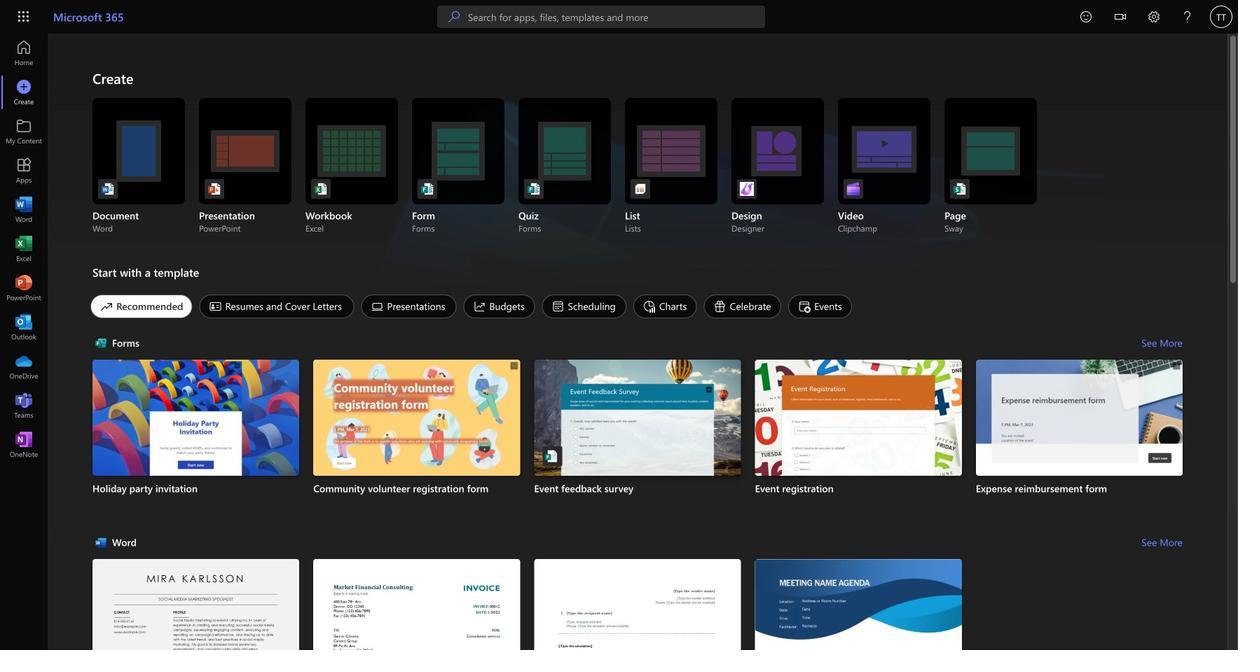 Task type: locate. For each thing, give the bounding box(es) containing it.
teams image
[[17, 399, 31, 413]]

2 tab from the left
[[196, 295, 358, 319]]

recommended element
[[90, 295, 192, 319]]

create image
[[17, 85, 31, 99]]

None search field
[[437, 6, 765, 28]]

presentations element
[[361, 295, 456, 319]]

my content image
[[17, 125, 31, 139]]

5 tab from the left
[[538, 295, 630, 319]]

event registration image
[[755, 360, 962, 478]]

community volunteer registration form list item
[[313, 360, 520, 521]]

outlook image
[[17, 321, 31, 335]]

excel image
[[17, 242, 31, 256]]

navigation
[[0, 34, 48, 465]]

apps image
[[17, 164, 31, 178]]

scheduling element
[[542, 295, 626, 319]]

services invoice with hours and rate image
[[313, 560, 520, 651]]

8 tab from the left
[[785, 295, 856, 319]]

blue curve meeting agenda image
[[755, 560, 962, 651]]

holiday party invitation image
[[92, 360, 299, 478]]

list
[[92, 360, 1183, 526], [92, 560, 1183, 651]]

lists list image
[[633, 182, 647, 196]]

forms image
[[544, 450, 558, 464]]

0 vertical spatial list
[[92, 360, 1183, 526]]

designer design image
[[740, 182, 754, 196]]

excel workbook image
[[314, 182, 328, 196]]

budgets element
[[463, 295, 535, 319]]

community volunteer registration form image
[[313, 360, 520, 478]]

tab list
[[87, 291, 1183, 322]]

events element
[[788, 295, 852, 319]]

expense reimbursement form image
[[976, 360, 1183, 478]]

1 tab from the left
[[87, 295, 196, 319]]

1 vertical spatial list
[[92, 560, 1183, 651]]

banner
[[0, 0, 1238, 36]]

tab
[[87, 295, 196, 319], [196, 295, 358, 319], [358, 295, 460, 319], [460, 295, 538, 319], [538, 295, 630, 319], [630, 295, 700, 319], [700, 295, 785, 319], [785, 295, 856, 319]]

home image
[[17, 46, 31, 60]]

word document image
[[101, 182, 115, 196]]

event registration link element
[[755, 482, 962, 496]]

celebrate element
[[704, 295, 781, 319]]

application
[[0, 34, 1238, 651]]

event feedback survey link element
[[534, 482, 741, 496]]

1 list from the top
[[92, 360, 1183, 526]]



Task type: describe. For each thing, give the bounding box(es) containing it.
expense reimbursement form link element
[[976, 482, 1183, 496]]

event feedback survey list item
[[534, 360, 741, 521]]

clipchamp video image
[[846, 182, 860, 196]]

powerpoint presentation image
[[207, 182, 221, 196]]

word image
[[17, 203, 31, 217]]

charts element
[[633, 295, 697, 319]]

community volunteer registration form link element
[[313, 482, 520, 496]]

powerpoint image
[[17, 282, 31, 296]]

resumes and cover letters element
[[199, 295, 354, 319]]

event feedback survey image
[[534, 360, 741, 478]]

holiday party invitation link element
[[92, 482, 299, 496]]

Search box. Suggestions appear as you type. search field
[[468, 6, 765, 28]]

2 list from the top
[[92, 560, 1183, 651]]

4 tab from the left
[[460, 295, 538, 319]]

forms survey image
[[420, 182, 434, 196]]

expense reimbursement form list item
[[976, 360, 1183, 521]]

3 tab from the left
[[358, 295, 460, 319]]

new quiz image
[[527, 182, 541, 196]]

event registration list item
[[755, 360, 962, 521]]

social media marketing resume image
[[92, 560, 299, 651]]

holiday party invitation list item
[[92, 360, 299, 521]]

designer design image
[[740, 182, 754, 196]]

7 tab from the left
[[700, 295, 785, 319]]

6 tab from the left
[[630, 295, 700, 319]]

tt image
[[1210, 6, 1232, 28]]

sway page image
[[953, 182, 967, 196]]

onenote image
[[17, 439, 31, 453]]

letter (origin theme) image
[[534, 560, 741, 651]]

onedrive image
[[17, 360, 31, 374]]



Task type: vqa. For each thing, say whether or not it's contained in the screenshot.
first settings region from right
no



